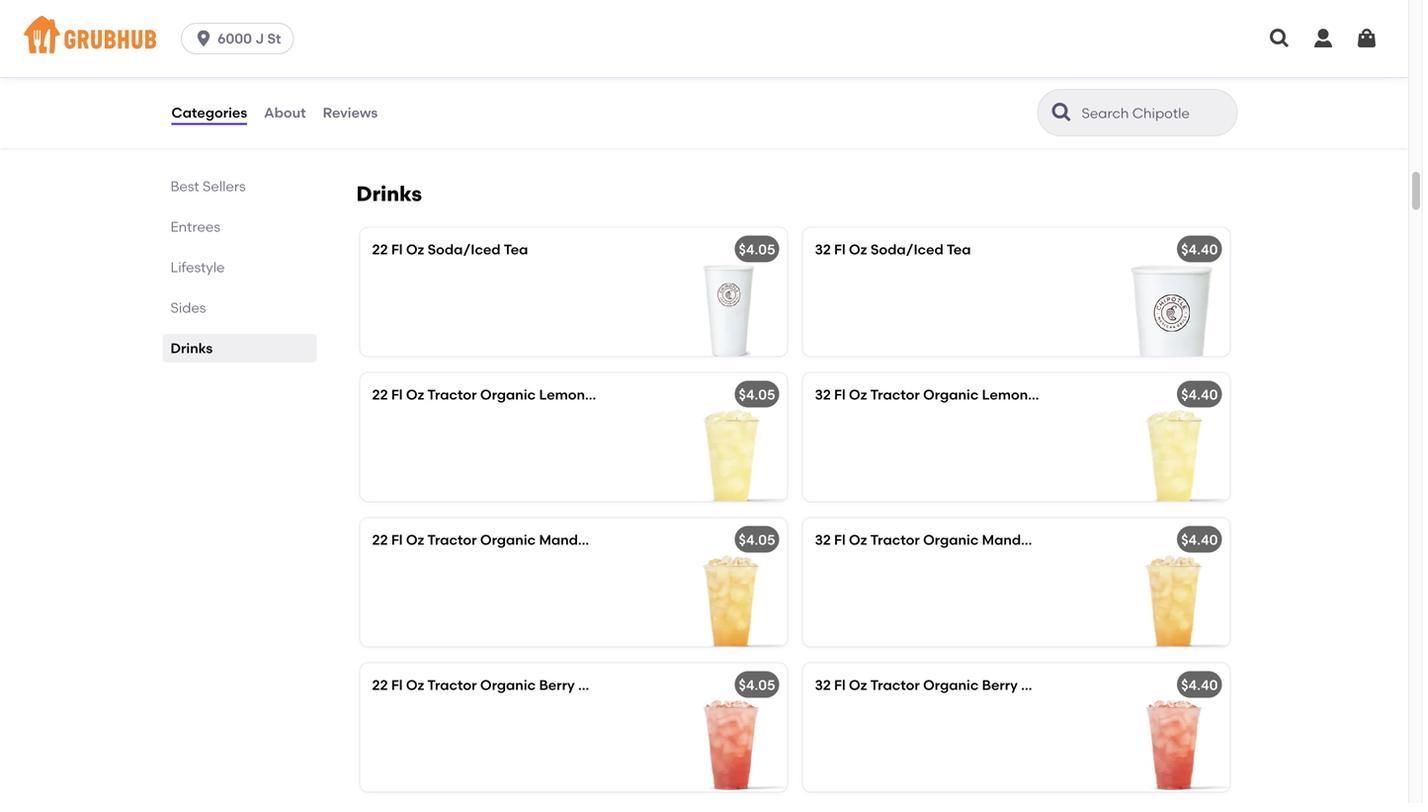 Task type: vqa. For each thing, say whether or not it's contained in the screenshot.
20–30 in 20–30 min 3.00 mi
no



Task type: locate. For each thing, give the bounding box(es) containing it.
2 tea from the left
[[947, 241, 972, 258]]

22
[[372, 241, 388, 258], [372, 386, 388, 403], [372, 532, 388, 549], [372, 677, 388, 694]]

3 $4.40 from the top
[[1182, 532, 1219, 549]]

tea
[[504, 241, 528, 258], [947, 241, 972, 258]]

agua for 22 fl oz tractor organic mandarin agua fresca
[[608, 532, 645, 549]]

1 $4.05 from the top
[[739, 241, 776, 258]]

oz for 32 fl oz tractor organic berry agua fresca
[[849, 677, 868, 694]]

organic for 32 fl oz tractor organic mandarin agua fresca
[[924, 532, 979, 549]]

fl for 32 fl oz tractor organic berry agua fresca
[[835, 677, 846, 694]]

oz for 32 fl oz soda/iced tea
[[849, 241, 868, 258]]

tea for 22 fl oz soda/iced tea
[[504, 241, 528, 258]]

1 horizontal spatial mandarin
[[982, 532, 1048, 549]]

lemonade
[[539, 386, 612, 403], [982, 386, 1055, 403]]

1 horizontal spatial lemonade
[[982, 386, 1055, 403]]

tractor for 32 fl oz tractor organic lemonade
[[871, 386, 920, 403]]

2 $4.05 from the top
[[739, 386, 776, 403]]

svg image left svg image
[[1269, 27, 1292, 50]]

3 32 from the top
[[815, 532, 831, 549]]

32 fl oz tractor organic mandarin agua fresca image
[[1082, 518, 1230, 647]]

1 $4.40 from the top
[[1182, 241, 1219, 258]]

4 22 from the top
[[372, 677, 388, 694]]

32 fl oz tractor organic mandarin agua fresca
[[815, 532, 1137, 549]]

tractor for 22 fl oz tractor organic mandarin agua fresca
[[427, 532, 477, 549]]

1 horizontal spatial berry
[[982, 677, 1018, 694]]

fresca
[[648, 532, 694, 549], [1092, 532, 1137, 549], [619, 677, 664, 694], [1062, 677, 1107, 694]]

organic
[[480, 386, 536, 403], [924, 386, 979, 403], [480, 532, 536, 549], [924, 532, 979, 549], [480, 677, 536, 694], [924, 677, 979, 694]]

svg image right svg image
[[1356, 27, 1379, 50]]

main navigation navigation
[[0, 0, 1409, 77]]

1 horizontal spatial soda/iced
[[871, 241, 944, 258]]

22 for 22 fl oz tractor organic berry agua fresca
[[372, 677, 388, 694]]

tractor for 32 fl oz tractor organic mandarin agua fresca
[[871, 532, 920, 549]]

2 mandarin from the left
[[982, 532, 1048, 549]]

22 fl oz tractor organic berry agua fresca image
[[639, 664, 788, 792]]

32 fl oz tractor organic berry agua fresca
[[815, 677, 1107, 694]]

organic for 32 fl oz tractor organic lemonade
[[924, 386, 979, 403]]

fl
[[391, 241, 403, 258], [835, 241, 846, 258], [391, 386, 403, 403], [835, 386, 846, 403], [391, 532, 403, 549], [835, 532, 846, 549], [391, 677, 403, 694], [835, 677, 846, 694]]

6000 j st
[[218, 30, 281, 47]]

0 horizontal spatial svg image
[[194, 29, 214, 48]]

32
[[815, 241, 831, 258], [815, 386, 831, 403], [815, 532, 831, 549], [815, 677, 831, 694]]

reviews
[[323, 104, 378, 121]]

3 $4.05 from the top
[[739, 532, 776, 549]]

0 horizontal spatial drinks
[[171, 340, 213, 357]]

$4.40 for 32 fl oz tractor organic lemonade
[[1182, 386, 1219, 403]]

berry for 32 fl oz tractor organic berry agua fresca
[[982, 677, 1018, 694]]

1 horizontal spatial drinks
[[356, 181, 422, 206]]

tortilla on the side image
[[1082, 11, 1230, 140]]

$4.05
[[739, 241, 776, 258], [739, 386, 776, 403], [739, 532, 776, 549], [739, 677, 776, 694]]

svg image
[[1269, 27, 1292, 50], [1356, 27, 1379, 50], [194, 29, 214, 48]]

2 $4.40 from the top
[[1182, 386, 1219, 403]]

tractor
[[427, 386, 477, 403], [871, 386, 920, 403], [427, 532, 477, 549], [871, 532, 920, 549], [427, 677, 477, 694], [871, 677, 920, 694]]

oz
[[406, 241, 424, 258], [849, 241, 868, 258], [406, 386, 424, 403], [849, 386, 868, 403], [406, 532, 424, 549], [849, 532, 868, 549], [406, 677, 424, 694], [849, 677, 868, 694]]

categories button
[[171, 77, 248, 148]]

entrees
[[171, 219, 220, 235]]

0 horizontal spatial berry
[[539, 677, 575, 694]]

fl for 32 fl oz tractor organic lemonade
[[835, 386, 846, 403]]

22 for 22 fl oz soda/iced tea
[[372, 241, 388, 258]]

1 soda/iced from the left
[[428, 241, 501, 258]]

1 lemonade from the left
[[539, 386, 612, 403]]

fl for 22 fl oz tractor organic mandarin agua fresca
[[391, 532, 403, 549]]

2 22 from the top
[[372, 386, 388, 403]]

mandarin
[[539, 532, 605, 549], [982, 532, 1048, 549]]

$4.40
[[1182, 241, 1219, 258], [1182, 386, 1219, 403], [1182, 532, 1219, 549], [1182, 677, 1219, 694]]

22 fl oz tractor organic mandarin agua fresca
[[372, 532, 694, 549]]

1 tea from the left
[[504, 241, 528, 258]]

organic for 22 fl oz tractor organic lemonade
[[480, 386, 536, 403]]

2 lemonade from the left
[[982, 386, 1055, 403]]

0 horizontal spatial lemonade
[[539, 386, 612, 403]]

lemonade for 22 fl oz tractor organic lemonade
[[539, 386, 612, 403]]

2 soda/iced from the left
[[871, 241, 944, 258]]

0 horizontal spatial tea
[[504, 241, 528, 258]]

drinks down sides
[[171, 340, 213, 357]]

svg image left 6000
[[194, 29, 214, 48]]

organic for 22 fl oz tractor organic mandarin agua fresca
[[480, 532, 536, 549]]

1 32 from the top
[[815, 241, 831, 258]]

sellers
[[203, 178, 246, 195]]

soda/iced
[[428, 241, 501, 258], [871, 241, 944, 258]]

4 $4.40 from the top
[[1182, 677, 1219, 694]]

agua
[[608, 532, 645, 549], [1051, 532, 1088, 549], [578, 677, 615, 694], [1022, 677, 1058, 694]]

drinks up 22 fl oz soda/iced tea at the top left
[[356, 181, 422, 206]]

1 berry from the left
[[539, 677, 575, 694]]

4 32 from the top
[[815, 677, 831, 694]]

0 horizontal spatial soda/iced
[[428, 241, 501, 258]]

large chips & large queso blanco image
[[639, 11, 788, 140]]

0 vertical spatial drinks
[[356, 181, 422, 206]]

32 for 32 fl oz tractor organic lemonade
[[815, 386, 831, 403]]

6000
[[218, 30, 252, 47]]

1 22 from the top
[[372, 241, 388, 258]]

4 $4.05 from the top
[[739, 677, 776, 694]]

32 fl oz tractor organic lemonade
[[815, 386, 1055, 403]]

22 fl oz tractor organic lemonade image
[[639, 373, 788, 502]]

2 berry from the left
[[982, 677, 1018, 694]]

oz for 22 fl oz tractor organic lemonade
[[406, 386, 424, 403]]

organic for 32 fl oz tractor organic berry agua fresca
[[924, 677, 979, 694]]

j
[[255, 30, 264, 47]]

32 fl oz soda/iced tea
[[815, 241, 972, 258]]

berry
[[539, 677, 575, 694], [982, 677, 1018, 694]]

3 22 from the top
[[372, 532, 388, 549]]

32 fl oz soda/iced tea image
[[1082, 228, 1230, 356]]

22 fl oz tractor organic lemonade
[[372, 386, 612, 403]]

fl for 32 fl oz soda/iced tea
[[835, 241, 846, 258]]

mandarin for 22 fl oz tractor organic mandarin agua fresca
[[539, 532, 605, 549]]

2 32 from the top
[[815, 386, 831, 403]]

2 horizontal spatial svg image
[[1356, 27, 1379, 50]]

best
[[171, 178, 199, 195]]

drinks
[[356, 181, 422, 206], [171, 340, 213, 357]]

1 mandarin from the left
[[539, 532, 605, 549]]

reviews button
[[322, 77, 379, 148]]

fresca for 32 fl oz tractor organic mandarin agua fresca
[[1092, 532, 1137, 549]]

$4.40 for 32 fl oz tractor organic mandarin agua fresca
[[1182, 532, 1219, 549]]

1 horizontal spatial tea
[[947, 241, 972, 258]]

agua for 32 fl oz tractor organic berry agua fresca
[[1022, 677, 1058, 694]]

0 horizontal spatial mandarin
[[539, 532, 605, 549]]

1 horizontal spatial svg image
[[1269, 27, 1292, 50]]



Task type: describe. For each thing, give the bounding box(es) containing it.
oz for 22 fl oz tractor organic berry agua fresca
[[406, 677, 424, 694]]

fl for 22 fl oz tractor organic berry agua fresca
[[391, 677, 403, 694]]

$4.40 for 32 fl oz soda/iced tea
[[1182, 241, 1219, 258]]

fresca for 32 fl oz tractor organic berry agua fresca
[[1062, 677, 1107, 694]]

berry for 22 fl oz tractor organic berry agua fresca
[[539, 677, 575, 694]]

1 vertical spatial drinks
[[171, 340, 213, 357]]

$4.05 for 32 fl oz tractor organic berry agua fresca
[[739, 677, 776, 694]]

22 for 22 fl oz tractor organic lemonade
[[372, 386, 388, 403]]

about button
[[263, 77, 307, 148]]

mandarin for 32 fl oz tractor organic mandarin agua fresca
[[982, 532, 1048, 549]]

22 fl oz soda/iced tea image
[[639, 228, 788, 356]]

22 fl oz tractor organic mandarin agua fresca image
[[639, 518, 788, 647]]

fl for 22 fl oz tractor organic lemonade
[[391, 386, 403, 403]]

agua for 22 fl oz tractor organic berry agua fresca
[[578, 677, 615, 694]]

sides
[[171, 300, 206, 316]]

22 for 22 fl oz tractor organic mandarin agua fresca
[[372, 532, 388, 549]]

tractor for 22 fl oz tractor organic berry agua fresca
[[427, 677, 477, 694]]

about
[[264, 104, 306, 121]]

$4.40 for 32 fl oz tractor organic berry agua fresca
[[1182, 677, 1219, 694]]

32 fl oz tractor organic berry agua fresca image
[[1082, 664, 1230, 792]]

fl for 22 fl oz soda/iced tea
[[391, 241, 403, 258]]

search icon image
[[1051, 101, 1074, 125]]

32 for 32 fl oz tractor organic berry agua fresca
[[815, 677, 831, 694]]

tea for 32 fl oz soda/iced tea
[[947, 241, 972, 258]]

oz for 22 fl oz tractor organic mandarin agua fresca
[[406, 532, 424, 549]]

agua for 32 fl oz tractor organic mandarin agua fresca
[[1051, 532, 1088, 549]]

soda/iced for 22 fl oz soda/iced tea
[[428, 241, 501, 258]]

best sellers
[[171, 178, 246, 195]]

lemonade for 32 fl oz tractor organic lemonade
[[982, 386, 1055, 403]]

oz for 32 fl oz tractor organic mandarin agua fresca
[[849, 532, 868, 549]]

organic for 22 fl oz tractor organic berry agua fresca
[[480, 677, 536, 694]]

22 fl oz soda/iced tea
[[372, 241, 528, 258]]

st
[[267, 30, 281, 47]]

32 for 32 fl oz tractor organic mandarin agua fresca
[[815, 532, 831, 549]]

32 for 32 fl oz soda/iced tea
[[815, 241, 831, 258]]

fresca for 22 fl oz tractor organic mandarin agua fresca
[[648, 532, 694, 549]]

32 fl oz tractor organic lemonade image
[[1082, 373, 1230, 502]]

soda/iced for 32 fl oz soda/iced tea
[[871, 241, 944, 258]]

categories
[[172, 104, 247, 121]]

oz for 22 fl oz soda/iced tea
[[406, 241, 424, 258]]

6000 j st button
[[181, 23, 302, 54]]

$4.05 for 32 fl oz tractor organic mandarin agua fresca
[[739, 532, 776, 549]]

tractor for 32 fl oz tractor organic berry agua fresca
[[871, 677, 920, 694]]

svg image inside the 6000 j st button
[[194, 29, 214, 48]]

oz for 32 fl oz tractor organic lemonade
[[849, 386, 868, 403]]

fresca for 22 fl oz tractor organic berry agua fresca
[[619, 677, 664, 694]]

Search Chipotle search field
[[1080, 104, 1231, 123]]

$4.05 for 32 fl oz soda/iced tea
[[739, 241, 776, 258]]

22 fl oz tractor organic berry agua fresca
[[372, 677, 664, 694]]

$4.05 for 32 fl oz tractor organic lemonade
[[739, 386, 776, 403]]

tractor for 22 fl oz tractor organic lemonade
[[427, 386, 477, 403]]

svg image
[[1312, 27, 1336, 50]]

fl for 32 fl oz tractor organic mandarin agua fresca
[[835, 532, 846, 549]]

lifestyle
[[171, 259, 225, 276]]



